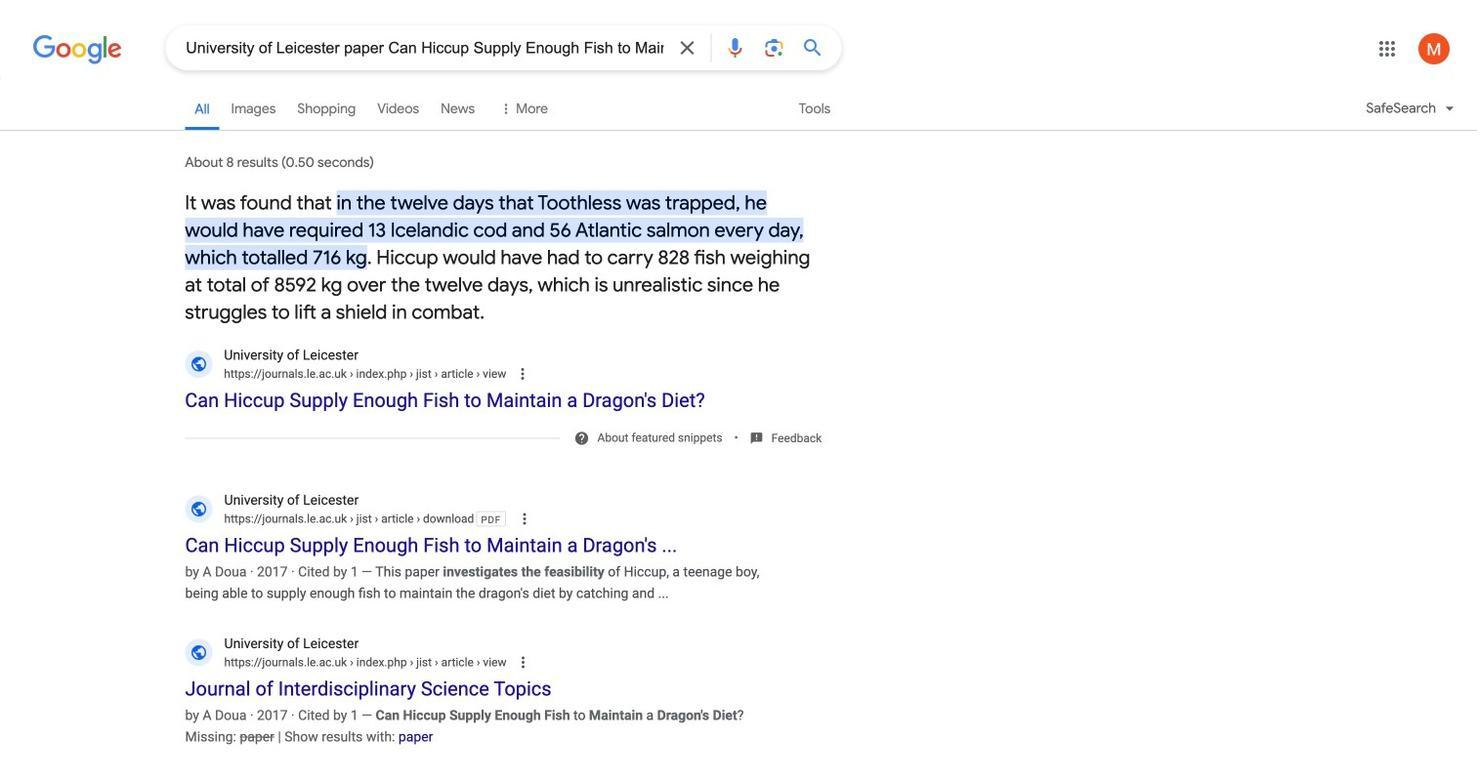 Task type: vqa. For each thing, say whether or not it's contained in the screenshot.
Austin
no



Task type: describe. For each thing, give the bounding box(es) containing it.
Search text field
[[186, 37, 664, 62]]

search by voice image
[[723, 36, 747, 60]]

google image
[[32, 35, 122, 65]]

search by image image
[[763, 36, 786, 60]]



Task type: locate. For each thing, give the bounding box(es) containing it.
None text field
[[224, 366, 506, 383], [347, 367, 506, 381], [224, 511, 474, 528], [347, 656, 506, 670], [224, 366, 506, 383], [347, 367, 506, 381], [224, 511, 474, 528], [347, 656, 506, 670]]

None text field
[[347, 513, 474, 526], [224, 654, 506, 672], [347, 513, 474, 526], [224, 654, 506, 672]]

navigation
[[0, 86, 1478, 142]]

None search field
[[0, 24, 842, 70]]



